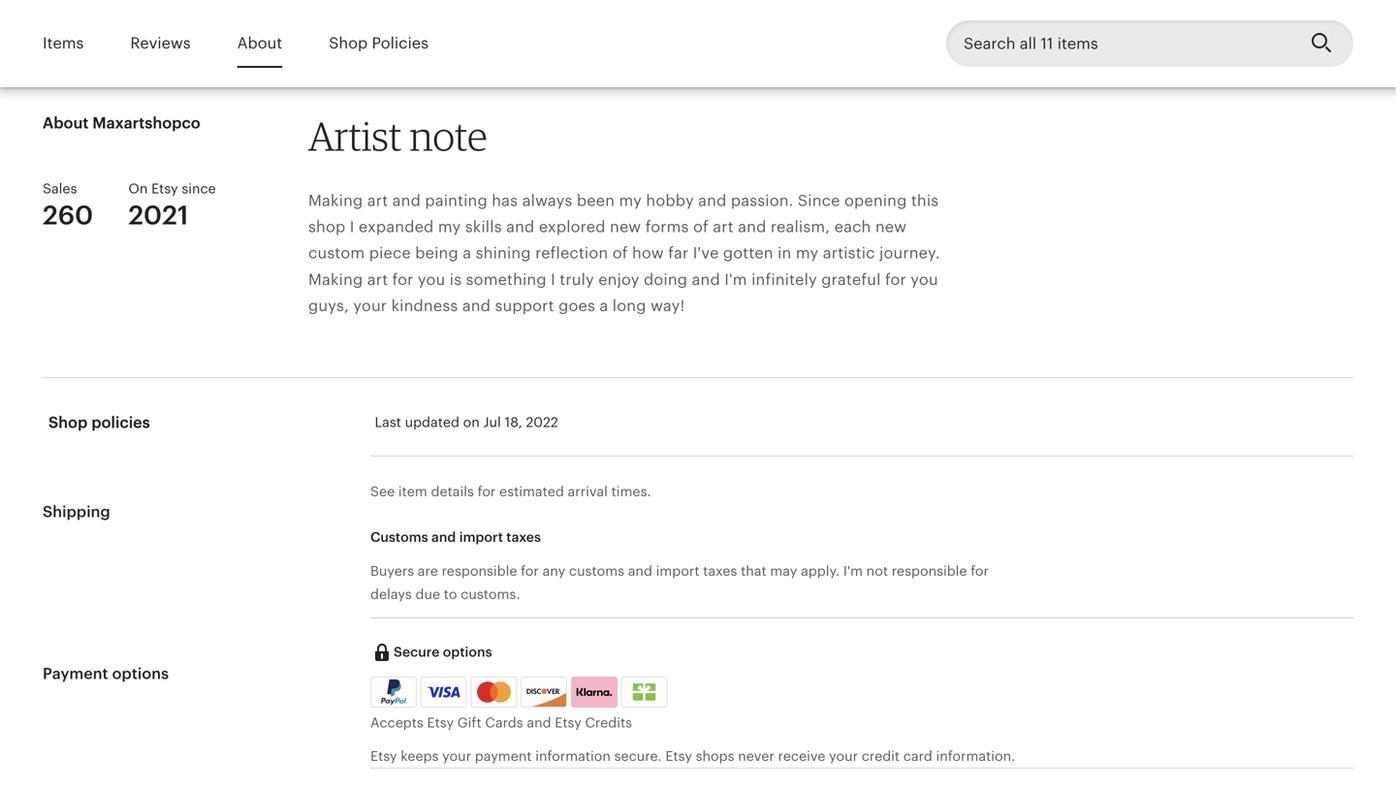 Task type: locate. For each thing, give the bounding box(es) containing it.
0 horizontal spatial my
[[438, 218, 461, 236]]

gift
[[458, 716, 482, 731]]

0 horizontal spatial responsible
[[442, 564, 517, 579]]

note
[[410, 112, 488, 160]]

1 horizontal spatial my
[[619, 192, 642, 209]]

grateful
[[822, 271, 881, 288]]

i
[[350, 218, 355, 236], [551, 271, 556, 288]]

import left that
[[656, 564, 700, 579]]

last
[[375, 415, 402, 430]]

secure.
[[615, 749, 662, 764]]

2 horizontal spatial my
[[796, 245, 819, 262]]

import down details at bottom left
[[460, 529, 503, 545]]

your
[[353, 297, 387, 315], [443, 749, 472, 764], [830, 749, 859, 764]]

making down custom
[[308, 271, 363, 288]]

2 responsible from the left
[[892, 564, 968, 579]]

art up i've
[[713, 218, 734, 236]]

1 horizontal spatial shop
[[329, 35, 368, 52]]

and up expanded
[[393, 192, 421, 209]]

1 horizontal spatial taxes
[[704, 564, 738, 579]]

on
[[128, 181, 148, 197]]

skills
[[465, 218, 502, 236]]

sales 260
[[43, 181, 93, 231]]

customs
[[569, 564, 625, 579]]

reflection
[[536, 245, 609, 262]]

shop policies
[[49, 414, 150, 432]]

1 horizontal spatial about
[[237, 35, 282, 52]]

taxes down estimated
[[507, 529, 541, 545]]

secure options
[[394, 645, 492, 661]]

infinitely
[[752, 271, 818, 288]]

a left long
[[600, 297, 609, 315]]

estimated
[[500, 484, 564, 499]]

discover image
[[522, 681, 569, 710]]

etsy
[[151, 181, 178, 197], [427, 716, 454, 731], [555, 716, 582, 731], [371, 749, 397, 764], [666, 749, 693, 764]]

your left "credit"
[[830, 749, 859, 764]]

i'm inside buyers are responsible for any customs and import taxes that may apply. i'm not responsible for delays due to customs.
[[844, 564, 863, 579]]

etsy inside on etsy since 2021
[[151, 181, 178, 197]]

my down painting
[[438, 218, 461, 236]]

options right 'payment' at the left bottom of the page
[[112, 666, 169, 683]]

0 horizontal spatial options
[[112, 666, 169, 683]]

0 vertical spatial making
[[308, 192, 363, 209]]

credit
[[862, 749, 900, 764]]

2 vertical spatial art
[[367, 271, 388, 288]]

about link
[[237, 21, 282, 66]]

since
[[182, 181, 216, 197]]

art
[[367, 192, 388, 209], [713, 218, 734, 236], [367, 271, 388, 288]]

etsy right on
[[151, 181, 178, 197]]

i'm down gotten
[[725, 271, 748, 288]]

new up how
[[610, 218, 642, 236]]

1 vertical spatial about
[[43, 115, 89, 132]]

responsible up the customs.
[[442, 564, 517, 579]]

etsy keeps your payment information secure. etsy shops never receive your credit card information.
[[371, 749, 1016, 764]]

0 vertical spatial a
[[463, 245, 472, 262]]

hobby
[[646, 192, 694, 209]]

1 vertical spatial making
[[308, 271, 363, 288]]

i right shop
[[350, 218, 355, 236]]

1 horizontal spatial responsible
[[892, 564, 968, 579]]

you down journey.
[[911, 271, 939, 288]]

your down gift
[[443, 749, 472, 764]]

0 vertical spatial shop
[[329, 35, 368, 52]]

for
[[393, 271, 414, 288], [886, 271, 907, 288], [478, 484, 496, 499], [521, 564, 539, 579], [971, 564, 989, 579]]

policies
[[372, 35, 429, 52]]

0 horizontal spatial i'm
[[725, 271, 748, 288]]

buyers
[[371, 564, 414, 579]]

0 horizontal spatial import
[[460, 529, 503, 545]]

customs.
[[461, 587, 520, 603]]

1 horizontal spatial i'm
[[844, 564, 863, 579]]

item
[[399, 484, 428, 499]]

0 vertical spatial taxes
[[507, 529, 541, 545]]

support
[[495, 297, 555, 315]]

1 horizontal spatial options
[[443, 645, 492, 661]]

1 vertical spatial my
[[438, 218, 461, 236]]

you left is
[[418, 271, 446, 288]]

0 vertical spatial options
[[443, 645, 492, 661]]

shop left the policies
[[49, 414, 88, 432]]

1 vertical spatial a
[[600, 297, 609, 315]]

0 horizontal spatial of
[[613, 245, 628, 262]]

0 horizontal spatial a
[[463, 245, 472, 262]]

0 vertical spatial i'm
[[725, 271, 748, 288]]

0 vertical spatial art
[[367, 192, 388, 209]]

visa image
[[428, 684, 461, 702]]

options for secure options
[[443, 645, 492, 661]]

0 horizontal spatial shop
[[49, 414, 88, 432]]

responsible right not
[[892, 564, 968, 579]]

shop left policies
[[329, 35, 368, 52]]

information.
[[937, 749, 1016, 764]]

i left truly
[[551, 271, 556, 288]]

0 vertical spatial i
[[350, 218, 355, 236]]

explored
[[539, 218, 606, 236]]

updated
[[405, 415, 460, 430]]

art up expanded
[[367, 192, 388, 209]]

making up shop
[[308, 192, 363, 209]]

0 horizontal spatial new
[[610, 218, 642, 236]]

that
[[741, 564, 767, 579]]

1 horizontal spatial a
[[600, 297, 609, 315]]

1 horizontal spatial you
[[911, 271, 939, 288]]

options
[[443, 645, 492, 661], [112, 666, 169, 683]]

1 you from the left
[[418, 271, 446, 288]]

i'm left not
[[844, 564, 863, 579]]

0 vertical spatial about
[[237, 35, 282, 52]]

of up i've
[[694, 218, 709, 236]]

see
[[371, 484, 395, 499]]

payment options
[[43, 666, 169, 683]]

never
[[738, 749, 775, 764]]

shipping
[[43, 503, 110, 521]]

custom
[[308, 245, 365, 262]]

on
[[463, 415, 480, 430]]

may
[[771, 564, 798, 579]]

shop
[[329, 35, 368, 52], [49, 414, 88, 432]]

1 vertical spatial import
[[656, 564, 700, 579]]

1 horizontal spatial i
[[551, 271, 556, 288]]

and down discover icon
[[527, 716, 552, 731]]

2 you from the left
[[911, 271, 939, 288]]

a
[[463, 245, 472, 262], [600, 297, 609, 315]]

details
[[431, 484, 474, 499]]

and right 'hobby'
[[699, 192, 727, 209]]

taxes left that
[[704, 564, 738, 579]]

payment
[[43, 666, 108, 683]]

1 horizontal spatial your
[[443, 749, 472, 764]]

1 vertical spatial i'm
[[844, 564, 863, 579]]

taxes inside buyers are responsible for any customs and import taxes that may apply. i'm not responsible for delays due to customs.
[[704, 564, 738, 579]]

import inside buyers are responsible for any customs and import taxes that may apply. i'm not responsible for delays due to customs.
[[656, 564, 700, 579]]

a right the being
[[463, 245, 472, 262]]

etsy left gift
[[427, 716, 454, 731]]

shop policies
[[329, 35, 429, 52]]

options up visa icon
[[443, 645, 492, 661]]

passion.
[[731, 192, 794, 209]]

your inside making art and painting has always been my hobby and passion. since opening this shop i expanded my skills and explored new forms of art and realism, each new custom piece being a shining reflection of how far i've gotten in my artistic journey. making art for you is something i truly enjoy doing and i'm infinitely grateful for you guys, your kindness and support goes a long way!
[[353, 297, 387, 315]]

delays
[[371, 587, 412, 603]]

and down has
[[507, 218, 535, 236]]

0 horizontal spatial i
[[350, 218, 355, 236]]

0 vertical spatial import
[[460, 529, 503, 545]]

0 horizontal spatial about
[[43, 115, 89, 132]]

1 horizontal spatial import
[[656, 564, 700, 579]]

and
[[393, 192, 421, 209], [699, 192, 727, 209], [507, 218, 535, 236], [738, 218, 767, 236], [692, 271, 721, 288], [463, 297, 491, 315], [432, 529, 456, 545], [628, 564, 653, 579], [527, 716, 552, 731]]

new
[[610, 218, 642, 236], [876, 218, 907, 236]]

credits
[[585, 716, 632, 731]]

your right guys,
[[353, 297, 387, 315]]

my right been
[[619, 192, 642, 209]]

being
[[415, 245, 459, 262]]

1 horizontal spatial new
[[876, 218, 907, 236]]

enjoy
[[599, 271, 640, 288]]

mastercard image
[[474, 680, 515, 705]]

in
[[778, 245, 792, 262]]

and right customs
[[628, 564, 653, 579]]

and up gotten
[[738, 218, 767, 236]]

has
[[492, 192, 518, 209]]

and inside buyers are responsible for any customs and import taxes that may apply. i'm not responsible for delays due to customs.
[[628, 564, 653, 579]]

1 horizontal spatial of
[[694, 218, 709, 236]]

shop for shop policies
[[49, 414, 88, 432]]

import
[[460, 529, 503, 545], [656, 564, 700, 579]]

of up enjoy
[[613, 245, 628, 262]]

this
[[912, 192, 939, 209]]

1 responsible from the left
[[442, 564, 517, 579]]

0 vertical spatial of
[[694, 218, 709, 236]]

2 horizontal spatial your
[[830, 749, 859, 764]]

of
[[694, 218, 709, 236], [613, 245, 628, 262]]

responsible
[[442, 564, 517, 579], [892, 564, 968, 579]]

0 horizontal spatial you
[[418, 271, 446, 288]]

my right in
[[796, 245, 819, 262]]

jul
[[484, 415, 501, 430]]

1 vertical spatial art
[[713, 218, 734, 236]]

about for about maxartshopco
[[43, 115, 89, 132]]

my
[[619, 192, 642, 209], [438, 218, 461, 236], [796, 245, 819, 262]]

forms
[[646, 218, 689, 236]]

1 vertical spatial shop
[[49, 414, 88, 432]]

card
[[904, 749, 933, 764]]

new down opening
[[876, 218, 907, 236]]

shop
[[308, 218, 346, 236]]

1 vertical spatial taxes
[[704, 564, 738, 579]]

0 horizontal spatial your
[[353, 297, 387, 315]]

1 vertical spatial options
[[112, 666, 169, 683]]

art down piece
[[367, 271, 388, 288]]



Task type: describe. For each thing, give the bounding box(es) containing it.
are
[[418, 564, 438, 579]]

2 vertical spatial my
[[796, 245, 819, 262]]

receive
[[778, 749, 826, 764]]

artist
[[308, 112, 402, 160]]

not
[[867, 564, 889, 579]]

about maxartshopco
[[43, 115, 201, 132]]

customs and import taxes
[[371, 529, 541, 545]]

expanded
[[359, 218, 434, 236]]

guys,
[[308, 297, 349, 315]]

reviews
[[130, 35, 191, 52]]

secure
[[394, 645, 440, 661]]

paypal image
[[373, 680, 414, 705]]

maxartshopco
[[93, 115, 201, 132]]

any
[[543, 564, 566, 579]]

opening
[[845, 192, 907, 209]]

arrival
[[568, 484, 608, 499]]

items
[[43, 35, 84, 52]]

klarna image
[[571, 677, 618, 708]]

2021
[[128, 200, 189, 231]]

payment
[[475, 749, 532, 764]]

options for payment options
[[112, 666, 169, 683]]

260
[[43, 200, 93, 231]]

painting
[[425, 192, 488, 209]]

realism,
[[771, 218, 831, 236]]

about for about
[[237, 35, 282, 52]]

Search all 11 items text field
[[947, 20, 1296, 67]]

truly
[[560, 271, 595, 288]]

0 vertical spatial my
[[619, 192, 642, 209]]

way!
[[651, 297, 685, 315]]

shops
[[696, 749, 735, 764]]

artistic
[[823, 245, 876, 262]]

accepts
[[371, 716, 424, 731]]

etsy left shops
[[666, 749, 693, 764]]

2 new from the left
[[876, 218, 907, 236]]

and down i've
[[692, 271, 721, 288]]

shining
[[476, 245, 531, 262]]

18,
[[505, 415, 523, 430]]

artist note
[[308, 112, 488, 160]]

doing
[[644, 271, 688, 288]]

last updated on jul 18, 2022
[[375, 415, 559, 430]]

1 vertical spatial i
[[551, 271, 556, 288]]

policies
[[91, 414, 150, 432]]

apply.
[[801, 564, 840, 579]]

see item details for estimated arrival times.
[[371, 484, 652, 499]]

2 making from the top
[[308, 271, 363, 288]]

cards
[[485, 716, 523, 731]]

reviews link
[[130, 21, 191, 66]]

1 vertical spatial of
[[613, 245, 628, 262]]

0 horizontal spatial taxes
[[507, 529, 541, 545]]

2022
[[526, 415, 559, 430]]

items link
[[43, 21, 84, 66]]

and up are
[[432, 529, 456, 545]]

etsy down accepts
[[371, 749, 397, 764]]

buyers are responsible for any customs and import taxes that may apply. i'm not responsible for delays due to customs.
[[371, 564, 989, 603]]

i'm inside making art and painting has always been my hobby and passion. since opening this shop i expanded my skills and explored new forms of art and realism, each new custom piece being a shining reflection of how far i've gotten in my artistic journey. making art for you is something i truly enjoy doing and i'm infinitely grateful for you guys, your kindness and support goes a long way!
[[725, 271, 748, 288]]

goes
[[559, 297, 596, 315]]

been
[[577, 192, 615, 209]]

on etsy since 2021
[[128, 181, 216, 231]]

keeps
[[401, 749, 439, 764]]

1 new from the left
[[610, 218, 642, 236]]

and down something
[[463, 297, 491, 315]]

piece
[[369, 245, 411, 262]]

sales
[[43, 181, 77, 197]]

to
[[444, 587, 457, 603]]

something
[[466, 271, 547, 288]]

how
[[632, 245, 664, 262]]

etsy up information
[[555, 716, 582, 731]]

making art and painting has always been my hobby and passion. since opening this shop i expanded my skills and explored new forms of art and realism, each new custom piece being a shining reflection of how far i've gotten in my artistic journey. making art for you is something i truly enjoy doing and i'm infinitely grateful for you guys, your kindness and support goes a long way!
[[308, 192, 941, 315]]

far
[[669, 245, 689, 262]]

giftcard image
[[628, 684, 661, 702]]

1 making from the top
[[308, 192, 363, 209]]

times.
[[612, 484, 652, 499]]

accepts etsy gift cards and etsy credits
[[371, 716, 632, 731]]

long
[[613, 297, 647, 315]]

kindness
[[391, 297, 458, 315]]

shop policies link
[[329, 21, 429, 66]]

customs
[[371, 529, 428, 545]]

always
[[522, 192, 573, 209]]

i've
[[693, 245, 719, 262]]

is
[[450, 271, 462, 288]]

shop for shop policies
[[329, 35, 368, 52]]



Task type: vqa. For each thing, say whether or not it's contained in the screenshot.
import inside the Buyers are responsible for any customs and import taxes that may apply. I'm not responsible for delays due to customs.
yes



